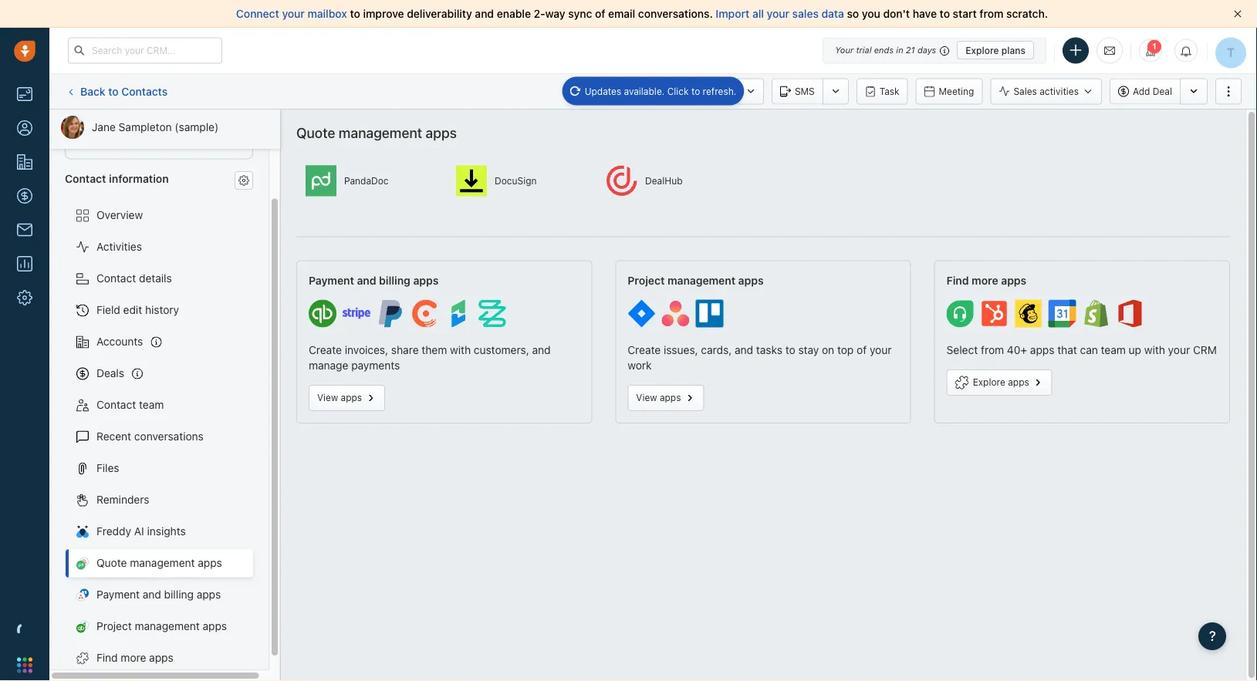 Task type: describe. For each thing, give the bounding box(es) containing it.
email button
[[628, 78, 683, 105]]

send email image
[[1105, 44, 1116, 57]]

explore for explore apps
[[973, 377, 1006, 388]]

21
[[906, 45, 915, 55]]

select
[[947, 344, 978, 356]]

contact for contact team
[[97, 398, 136, 411]]

task
[[880, 86, 900, 97]]

reminders
[[97, 493, 149, 506]]

pandadoc
[[344, 176, 389, 186]]

activities
[[97, 240, 142, 253]]

add
[[1133, 86, 1151, 97]]

contacts
[[121, 85, 168, 98]]

Search your CRM... text field
[[68, 37, 222, 64]]

so
[[847, 7, 859, 20]]

sampleton
[[119, 121, 172, 134]]

files
[[97, 462, 119, 474]]

email
[[608, 7, 636, 20]]

0 horizontal spatial more
[[121, 652, 146, 664]]

1 horizontal spatial team
[[1101, 344, 1126, 356]]

0 vertical spatial of
[[595, 7, 606, 20]]

crm
[[1193, 344, 1217, 356]]

explore apps button
[[947, 370, 1053, 396]]

contact team
[[97, 398, 164, 411]]

add deal
[[1133, 86, 1173, 97]]

accounts
[[97, 335, 143, 348]]

back to contacts
[[80, 85, 168, 98]]

history
[[145, 303, 179, 316]]

on
[[822, 344, 835, 356]]

of inside create issues, cards, and tasks to stay on top of your work
[[857, 344, 867, 356]]

view apps for create issues, cards, and tasks to stay on top of your work
[[636, 393, 681, 404]]

freddy
[[97, 525, 131, 538]]

details
[[139, 272, 172, 285]]

and left enable
[[475, 7, 494, 20]]

jane sampleton (sample)
[[92, 121, 219, 134]]

insights
[[147, 525, 186, 538]]

1
[[1153, 42, 1157, 51]]

them
[[422, 344, 447, 356]]

call button
[[691, 78, 738, 105]]

have
[[913, 7, 937, 20]]

manage
[[309, 359, 349, 372]]

0 vertical spatial project management apps
[[628, 274, 764, 287]]

and inside create invoices, share them with customers, and manage payments
[[532, 344, 551, 356]]

cards,
[[701, 344, 732, 356]]

deals
[[97, 367, 124, 379]]

explore apps
[[973, 377, 1030, 388]]

call link
[[691, 78, 738, 105]]

deal
[[1153, 86, 1173, 97]]

work
[[628, 359, 652, 372]]

contact information
[[65, 172, 169, 184]]

create for create invoices, share them with customers, and manage payments
[[309, 344, 342, 356]]

scratch.
[[1007, 7, 1048, 20]]

2 with from the left
[[1145, 344, 1166, 356]]

1 vertical spatial payment
[[97, 588, 140, 601]]

1 vertical spatial payment and billing apps
[[97, 588, 221, 601]]

task button
[[857, 78, 908, 105]]

0 vertical spatial billing
[[379, 274, 411, 287]]

create issues, cards, and tasks to stay on top of your work
[[628, 344, 892, 372]]

45
[[77, 134, 93, 149]]

improve
[[363, 7, 404, 20]]

1 vertical spatial team
[[139, 398, 164, 411]]

view apps button for invoices,
[[309, 385, 385, 411]]

updates available. click to refresh.
[[585, 86, 737, 97]]

customer
[[121, 119, 163, 130]]

meeting
[[939, 86, 975, 97]]

stay
[[799, 344, 819, 356]]

recent
[[97, 430, 131, 443]]

contact for contact information
[[65, 172, 106, 184]]

sms
[[795, 86, 815, 97]]

1 link
[[1139, 39, 1163, 62]]

updates
[[585, 86, 622, 97]]

score 45
[[77, 119, 102, 149]]

ai
[[134, 525, 144, 538]]

information
[[109, 172, 169, 184]]

0 horizontal spatial find
[[97, 652, 118, 664]]

start
[[953, 7, 977, 20]]

sales
[[1014, 86, 1037, 97]]

refresh.
[[703, 86, 737, 97]]

sms button
[[772, 78, 823, 105]]

fit
[[166, 119, 175, 130]]

jane
[[92, 121, 116, 134]]

0 vertical spatial payment and billing apps
[[309, 274, 439, 287]]

0 vertical spatial more
[[972, 274, 999, 287]]

payments
[[351, 359, 400, 372]]

view apps for create invoices, share them with customers, and manage payments
[[317, 393, 362, 404]]

email
[[651, 86, 674, 97]]

import
[[716, 7, 750, 20]]

explore plans
[[966, 45, 1026, 56]]

call
[[714, 86, 730, 97]]

recent conversations
[[97, 430, 204, 443]]

freshworks switcher image
[[17, 658, 32, 673]]

invoices,
[[345, 344, 388, 356]]

your trial ends in 21 days
[[835, 45, 937, 55]]

docusign
[[495, 176, 537, 186]]



Task type: vqa. For each thing, say whether or not it's contained in the screenshot.
found.
no



Task type: locate. For each thing, give the bounding box(es) containing it.
way
[[545, 7, 566, 20]]

create inside create invoices, share them with customers, and manage payments
[[309, 344, 342, 356]]

your right all
[[767, 7, 790, 20]]

your
[[282, 7, 305, 20], [767, 7, 790, 20], [870, 344, 892, 356], [1169, 344, 1191, 356]]

1 horizontal spatial quote management apps
[[296, 124, 457, 141]]

40+
[[1007, 344, 1028, 356]]

1 vertical spatial find more apps
[[97, 652, 173, 664]]

(sample)
[[175, 121, 219, 134]]

billing down insights
[[164, 588, 194, 601]]

1 horizontal spatial view apps
[[636, 393, 681, 404]]

1 horizontal spatial payment and billing apps
[[309, 274, 439, 287]]

payment and billing apps up "invoices,"
[[309, 274, 439, 287]]

with right up on the bottom right
[[1145, 344, 1166, 356]]

of right sync
[[595, 7, 606, 20]]

quote management apps down insights
[[97, 557, 222, 569]]

conversations
[[134, 430, 204, 443]]

1 horizontal spatial with
[[1145, 344, 1166, 356]]

0 horizontal spatial quote management apps
[[97, 557, 222, 569]]

view
[[317, 393, 338, 404], [636, 393, 657, 404]]

0 horizontal spatial payment
[[97, 588, 140, 601]]

sales activities button
[[991, 78, 1110, 105], [991, 78, 1102, 105]]

of
[[595, 7, 606, 20], [857, 344, 867, 356]]

explore plans link
[[957, 41, 1034, 59]]

contact details
[[97, 272, 172, 285]]

1 horizontal spatial view apps button
[[628, 385, 704, 411]]

find
[[947, 274, 969, 287], [97, 652, 118, 664]]

0 horizontal spatial with
[[450, 344, 471, 356]]

tasks
[[756, 344, 783, 356]]

team up recent conversations
[[139, 398, 164, 411]]

close image
[[1234, 10, 1242, 18]]

to right 'mailbox'
[[350, 7, 360, 20]]

1 view apps from the left
[[317, 393, 362, 404]]

view apps down work
[[636, 393, 681, 404]]

view apps down manage
[[317, 393, 362, 404]]

view apps button for issues,
[[628, 385, 704, 411]]

issues,
[[664, 344, 698, 356]]

project
[[628, 274, 665, 287], [97, 620, 132, 633]]

score
[[77, 119, 102, 130]]

1 vertical spatial of
[[857, 344, 867, 356]]

0 horizontal spatial project
[[97, 620, 132, 633]]

management
[[339, 124, 422, 141], [668, 274, 736, 287], [130, 557, 195, 569], [135, 620, 200, 633]]

2 view apps from the left
[[636, 393, 681, 404]]

1 view from the left
[[317, 393, 338, 404]]

1 horizontal spatial project
[[628, 274, 665, 287]]

edit
[[123, 303, 142, 316]]

customers,
[[474, 344, 529, 356]]

view apps button down work
[[628, 385, 704, 411]]

0 horizontal spatial quote
[[97, 557, 127, 569]]

and down freddy ai insights
[[143, 588, 161, 601]]

1 horizontal spatial view
[[636, 393, 657, 404]]

0 vertical spatial contact
[[65, 172, 106, 184]]

to right the click
[[692, 86, 700, 97]]

quote
[[296, 124, 335, 141], [97, 557, 127, 569]]

view for create issues, cards, and tasks to stay on top of your work
[[636, 393, 657, 404]]

up
[[1129, 344, 1142, 356]]

to left stay
[[786, 344, 796, 356]]

connect
[[236, 7, 279, 20]]

payment and billing apps
[[309, 274, 439, 287], [97, 588, 221, 601]]

mng settings image
[[239, 175, 249, 185]]

share
[[391, 344, 419, 356]]

from left 40+
[[981, 344, 1004, 356]]

create for create issues, cards, and tasks to stay on top of your work
[[628, 344, 661, 356]]

0 horizontal spatial create
[[309, 344, 342, 356]]

1 horizontal spatial create
[[628, 344, 661, 356]]

plans
[[1002, 45, 1026, 56]]

1 vertical spatial from
[[981, 344, 1004, 356]]

sync
[[568, 7, 592, 20]]

contact down "activities"
[[97, 272, 136, 285]]

your right top
[[870, 344, 892, 356]]

1 horizontal spatial billing
[[379, 274, 411, 287]]

0 vertical spatial quote
[[296, 124, 335, 141]]

view for create invoices, share them with customers, and manage payments
[[317, 393, 338, 404]]

click
[[668, 86, 689, 97]]

customer fit
[[121, 119, 175, 130]]

data
[[822, 7, 844, 20]]

view apps button down manage
[[309, 385, 385, 411]]

apps
[[426, 124, 457, 141], [413, 274, 439, 287], [739, 274, 764, 287], [1002, 274, 1027, 287], [1031, 344, 1055, 356], [1008, 377, 1030, 388], [341, 393, 362, 404], [660, 393, 681, 404], [198, 557, 222, 569], [197, 588, 221, 601], [203, 620, 227, 633], [149, 652, 173, 664]]

enable
[[497, 7, 531, 20]]

select from 40+ apps that can team up with your crm
[[947, 344, 1217, 356]]

contact for contact details
[[97, 272, 136, 285]]

you
[[862, 7, 881, 20]]

and up "invoices,"
[[357, 274, 376, 287]]

1 horizontal spatial payment
[[309, 274, 354, 287]]

0 horizontal spatial view
[[317, 393, 338, 404]]

payment and billing apps down insights
[[97, 588, 221, 601]]

back to contacts link
[[65, 79, 168, 104]]

explore
[[966, 45, 999, 56], [973, 377, 1006, 388]]

available.
[[624, 86, 665, 97]]

and right customers,
[[532, 344, 551, 356]]

your inside create issues, cards, and tasks to stay on top of your work
[[870, 344, 892, 356]]

1 vertical spatial quote
[[97, 557, 127, 569]]

apps inside explore apps button
[[1008, 377, 1030, 388]]

top
[[838, 344, 854, 356]]

2 vertical spatial contact
[[97, 398, 136, 411]]

add deal button
[[1110, 78, 1180, 105]]

contact
[[65, 172, 106, 184], [97, 272, 136, 285], [97, 398, 136, 411]]

0 vertical spatial find
[[947, 274, 969, 287]]

with inside create invoices, share them with customers, and manage payments
[[450, 344, 471, 356]]

2 view from the left
[[636, 393, 657, 404]]

1 vertical spatial more
[[121, 652, 146, 664]]

quote management apps up pandadoc
[[296, 124, 457, 141]]

0 horizontal spatial view apps
[[317, 393, 362, 404]]

1 vertical spatial project
[[97, 620, 132, 633]]

field
[[97, 303, 120, 316]]

activities
[[1040, 86, 1079, 97]]

payment
[[309, 274, 354, 287], [97, 588, 140, 601]]

freddy ai insights
[[97, 525, 186, 538]]

can
[[1080, 344, 1098, 356]]

1 horizontal spatial project management apps
[[628, 274, 764, 287]]

1 vertical spatial contact
[[97, 272, 136, 285]]

view apps
[[317, 393, 362, 404], [636, 393, 681, 404]]

sales activities
[[1014, 86, 1079, 97]]

0 vertical spatial explore
[[966, 45, 999, 56]]

1 vertical spatial explore
[[973, 377, 1006, 388]]

explore left plans on the top of page
[[966, 45, 999, 56]]

to right back
[[108, 85, 119, 98]]

0 vertical spatial quote management apps
[[296, 124, 457, 141]]

from right start
[[980, 7, 1004, 20]]

0 horizontal spatial view apps button
[[309, 385, 385, 411]]

your left crm at the bottom
[[1169, 344, 1191, 356]]

0 horizontal spatial of
[[595, 7, 606, 20]]

1 with from the left
[[450, 344, 471, 356]]

with
[[450, 344, 471, 356], [1145, 344, 1166, 356]]

create invoices, share them with customers, and manage payments
[[309, 344, 551, 372]]

explore down select
[[973, 377, 1006, 388]]

1 horizontal spatial find
[[947, 274, 969, 287]]

from
[[980, 7, 1004, 20], [981, 344, 1004, 356]]

1 view apps button from the left
[[309, 385, 385, 411]]

explore inside explore apps button
[[973, 377, 1006, 388]]

don't
[[884, 7, 910, 20]]

0 vertical spatial find more apps
[[947, 274, 1027, 287]]

view apps button
[[309, 385, 385, 411], [628, 385, 704, 411]]

updates available. click to refresh. link
[[563, 77, 744, 105]]

dealhub
[[645, 176, 683, 186]]

connect your mailbox link
[[236, 7, 350, 20]]

conversations.
[[638, 7, 713, 20]]

1 horizontal spatial quote
[[296, 124, 335, 141]]

2 create from the left
[[628, 344, 661, 356]]

1 create from the left
[[309, 344, 342, 356]]

2-
[[534, 7, 545, 20]]

0 vertical spatial payment
[[309, 274, 354, 287]]

trial
[[856, 45, 872, 55]]

to inside create issues, cards, and tasks to stay on top of your work
[[786, 344, 796, 356]]

0 vertical spatial from
[[980, 7, 1004, 20]]

your
[[835, 45, 854, 55]]

with right them at the left bottom of page
[[450, 344, 471, 356]]

overview
[[97, 208, 143, 221]]

view down work
[[636, 393, 657, 404]]

and left tasks
[[735, 344, 754, 356]]

0 horizontal spatial team
[[139, 398, 164, 411]]

create up manage
[[309, 344, 342, 356]]

sales
[[793, 7, 819, 20]]

create inside create issues, cards, and tasks to stay on top of your work
[[628, 344, 661, 356]]

find more apps
[[947, 274, 1027, 287], [97, 652, 173, 664]]

explore for explore plans
[[966, 45, 999, 56]]

1 horizontal spatial find more apps
[[947, 274, 1027, 287]]

1 vertical spatial find
[[97, 652, 118, 664]]

1 vertical spatial quote management apps
[[97, 557, 222, 569]]

2 view apps button from the left
[[628, 385, 704, 411]]

0 horizontal spatial find more apps
[[97, 652, 173, 664]]

0 horizontal spatial payment and billing apps
[[97, 588, 221, 601]]

in
[[897, 45, 904, 55]]

project management apps
[[628, 274, 764, 287], [97, 620, 227, 633]]

billing up share
[[379, 274, 411, 287]]

all
[[753, 7, 764, 20]]

view down manage
[[317, 393, 338, 404]]

your left 'mailbox'
[[282, 7, 305, 20]]

team left up on the bottom right
[[1101, 344, 1126, 356]]

1 vertical spatial billing
[[164, 588, 194, 601]]

mailbox
[[308, 7, 347, 20]]

1 horizontal spatial more
[[972, 274, 999, 287]]

field edit history
[[97, 303, 179, 316]]

and
[[475, 7, 494, 20], [357, 274, 376, 287], [532, 344, 551, 356], [735, 344, 754, 356], [143, 588, 161, 601]]

create up work
[[628, 344, 661, 356]]

1 vertical spatial project management apps
[[97, 620, 227, 633]]

import all your sales data link
[[716, 7, 847, 20]]

and inside create issues, cards, and tasks to stay on top of your work
[[735, 344, 754, 356]]

contact up recent on the bottom left of page
[[97, 398, 136, 411]]

0 vertical spatial project
[[628, 274, 665, 287]]

contact down 45
[[65, 172, 106, 184]]

to left start
[[940, 7, 950, 20]]

meeting button
[[916, 78, 983, 105]]

0 horizontal spatial billing
[[164, 588, 194, 601]]

0 horizontal spatial project management apps
[[97, 620, 227, 633]]

of right top
[[857, 344, 867, 356]]

to
[[350, 7, 360, 20], [940, 7, 950, 20], [108, 85, 119, 98], [692, 86, 700, 97], [786, 344, 796, 356]]

1 horizontal spatial of
[[857, 344, 867, 356]]

team
[[1101, 344, 1126, 356], [139, 398, 164, 411]]

0 vertical spatial team
[[1101, 344, 1126, 356]]

explore inside explore plans 'link'
[[966, 45, 999, 56]]



